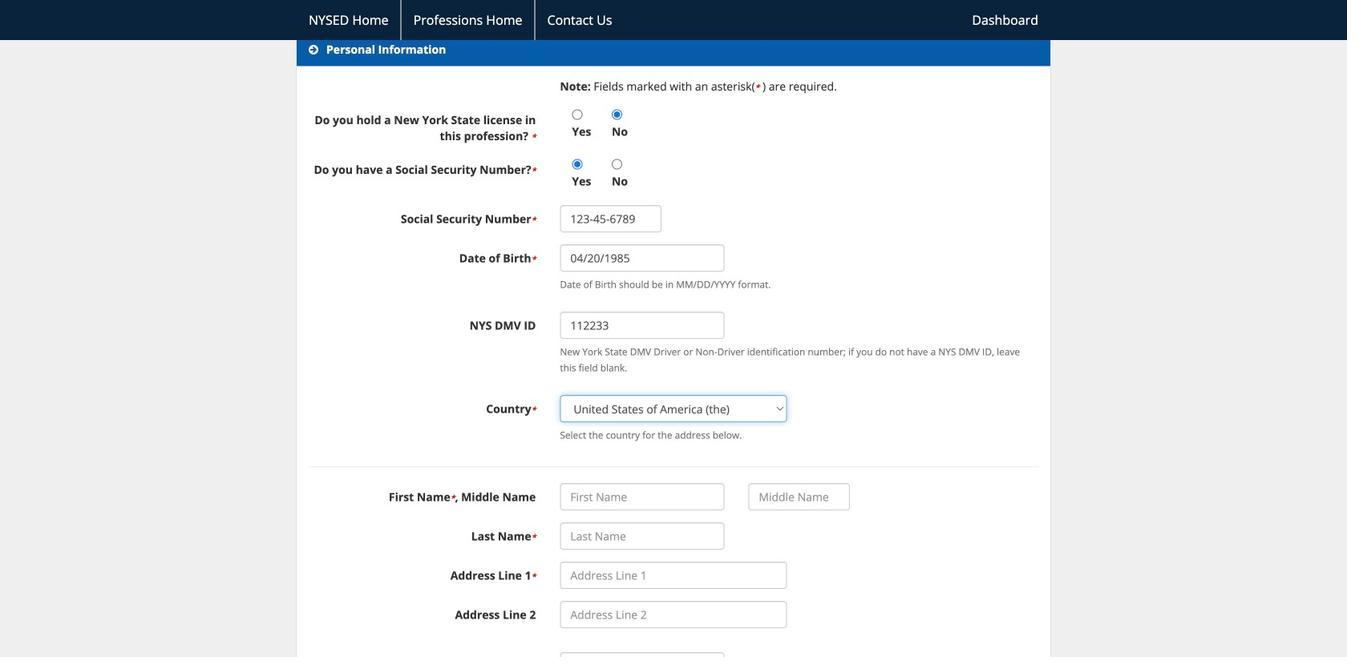 Task type: describe. For each thing, give the bounding box(es) containing it.
First Name text field
[[560, 484, 724, 511]]

ID text field
[[560, 312, 724, 339]]

Address Line 1 text field
[[560, 562, 787, 589]]

Middle Name text field
[[748, 484, 850, 511]]



Task type: locate. For each thing, give the bounding box(es) containing it.
None radio
[[612, 110, 622, 120], [572, 159, 582, 170], [612, 110, 622, 120], [572, 159, 582, 170]]

arrow circle right image
[[309, 44, 318, 55]]

None text field
[[560, 205, 661, 233]]

MM/DD/YYYY text field
[[560, 245, 724, 272]]

None radio
[[572, 110, 582, 120], [612, 159, 622, 170], [572, 110, 582, 120], [612, 159, 622, 170]]

City text field
[[560, 653, 724, 657]]

Address Line 2 text field
[[560, 602, 787, 629]]

Last Name text field
[[560, 523, 724, 550]]



Task type: vqa. For each thing, say whether or not it's contained in the screenshot.
submit
no



